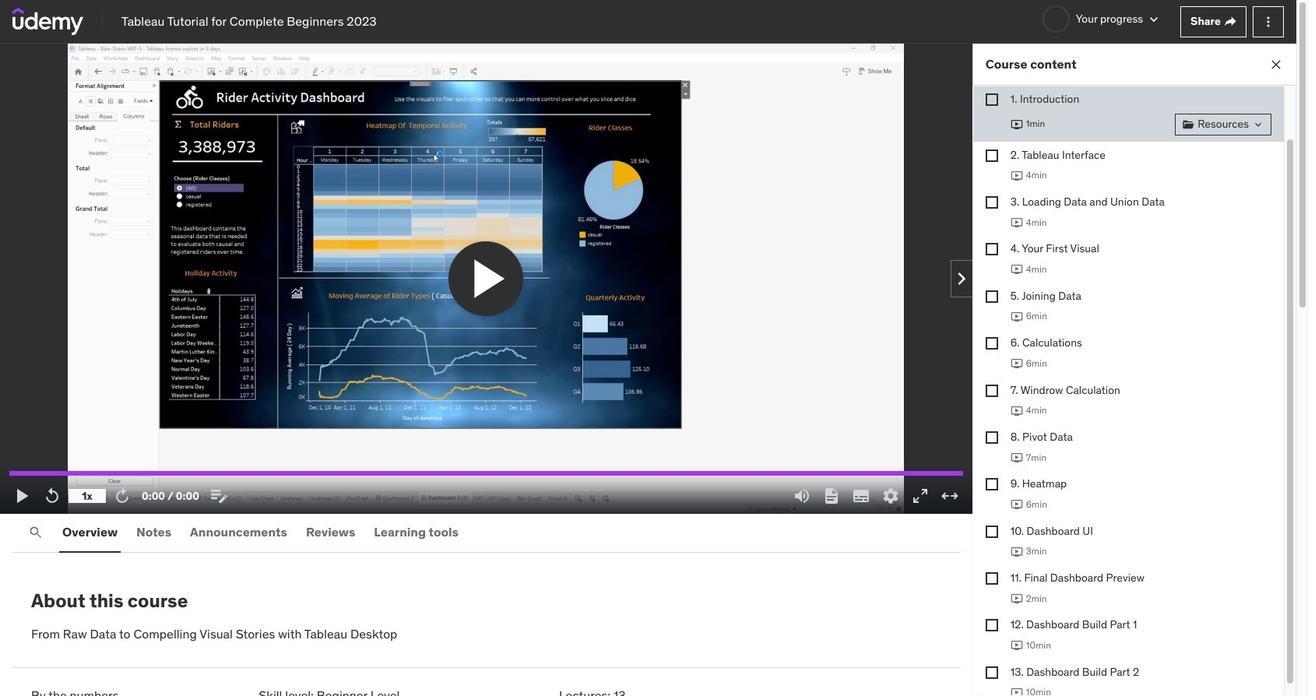 Task type: locate. For each thing, give the bounding box(es) containing it.
settings image
[[881, 487, 900, 505]]

play joining data image
[[1011, 311, 1023, 323]]

play introduction image
[[1011, 118, 1023, 131]]

xsmall image for play windrow calculation 'image'
[[986, 384, 998, 397]]

mute image
[[793, 487, 811, 505]]

xsmall image for play heatmap image
[[986, 478, 998, 491]]

play video image
[[464, 254, 514, 304]]

go to next lecture image
[[950, 266, 975, 291]]

play dashboard ui image
[[1011, 546, 1023, 558]]

close course content sidebar image
[[1269, 57, 1284, 72]]

play loading data and union data image
[[1011, 216, 1023, 229]]

play final dashboard preview image
[[1011, 593, 1023, 605]]

xsmall image
[[1182, 118, 1195, 131], [986, 149, 998, 162], [986, 290, 998, 303], [986, 337, 998, 350], [986, 431, 998, 444], [986, 526, 998, 538]]

subtitles image
[[852, 487, 871, 505]]

progress bar slider
[[9, 464, 963, 483]]

xsmall image for play dashboard build part 1 image
[[986, 620, 998, 632]]

play tableau interface image
[[1011, 169, 1023, 182]]

udemy image
[[12, 8, 83, 35]]

transcript in sidebar region image
[[822, 487, 841, 505]]

xsmall image for play calculations icon at the bottom right of page
[[986, 337, 998, 350]]

forward 5 seconds image
[[113, 487, 132, 505]]

add note image
[[209, 487, 228, 505]]

play pivot data image
[[1011, 452, 1023, 464]]

xsmall image
[[1224, 15, 1237, 28], [986, 93, 998, 106], [1252, 118, 1265, 131], [986, 196, 998, 209], [986, 243, 998, 256], [986, 384, 998, 397], [986, 478, 998, 491], [986, 573, 998, 585], [986, 620, 998, 632], [986, 667, 998, 679]]

play calculations image
[[1011, 358, 1023, 370]]



Task type: vqa. For each thing, say whether or not it's contained in the screenshot.
xsmall image
yes



Task type: describe. For each thing, give the bounding box(es) containing it.
sidebar element
[[973, 30, 1297, 696]]

xsmall image for play dashboard build part 2 icon
[[986, 667, 998, 679]]

play your first visual image
[[1011, 264, 1023, 276]]

xsmall image for play tableau interface image
[[986, 149, 998, 162]]

rewind 5 seconds image
[[43, 487, 62, 505]]

search image
[[28, 525, 44, 541]]

xsmall image for play joining data image
[[986, 290, 998, 303]]

xsmall image for the play pivot data icon
[[986, 431, 998, 444]]

fullscreen image
[[911, 487, 930, 505]]

expanded view image
[[941, 487, 959, 505]]

actions image
[[1261, 14, 1277, 29]]

xsmall image for play dashboard ui icon
[[986, 526, 998, 538]]

play dashboard build part 2 image
[[1011, 687, 1023, 696]]

play windrow calculation image
[[1011, 405, 1023, 417]]

play heatmap image
[[1011, 499, 1023, 511]]

xsmall image for the play loading data and union data icon
[[986, 196, 998, 209]]

play dashboard build part 1 image
[[1011, 640, 1023, 652]]

xsmall image for play final dashboard preview icon
[[986, 573, 998, 585]]

xsmall image for play your first visual icon
[[986, 243, 998, 256]]

small image
[[1147, 12, 1162, 27]]

play image
[[13, 487, 32, 505]]



